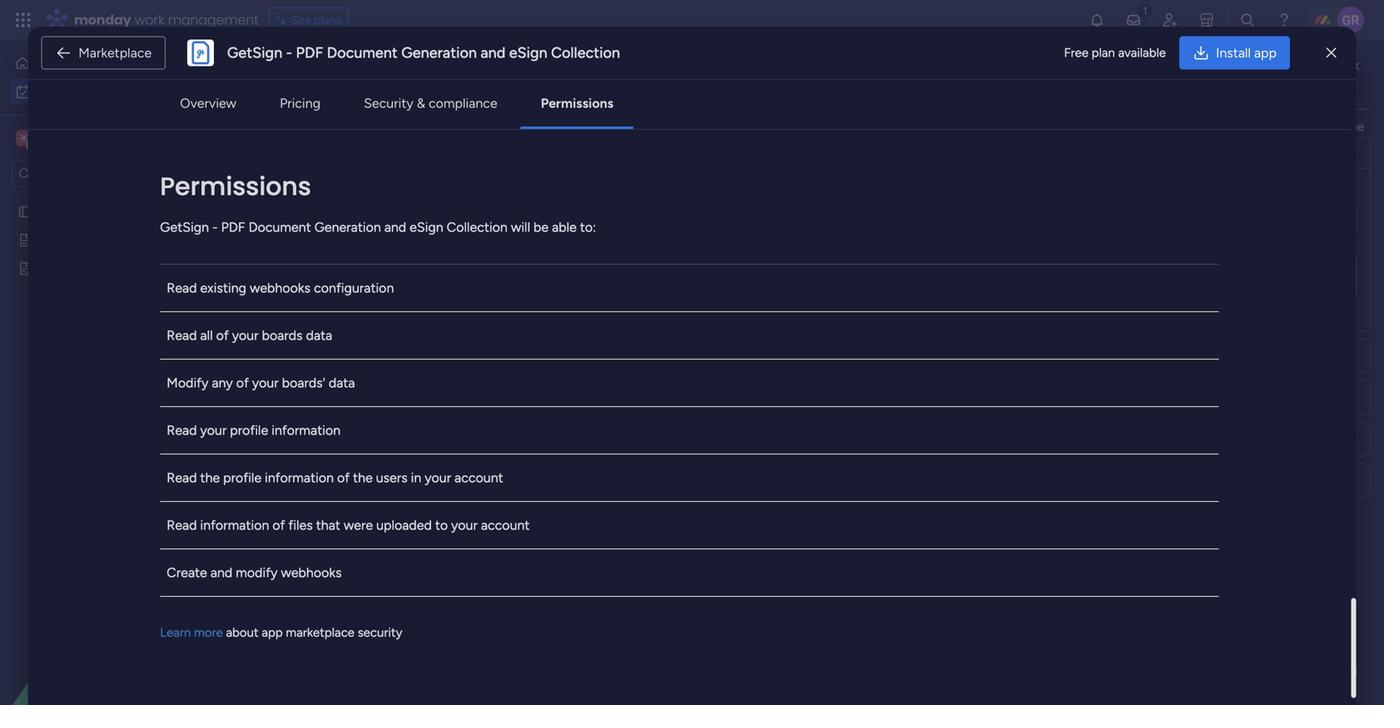 Task type: describe. For each thing, give the bounding box(es) containing it.
your right in
[[425, 470, 451, 486]]

document for getsign - pdf document generation and esign collection
[[327, 44, 398, 62]]

collection for getsign - pdf document generation and esign collection will be able to:
[[447, 219, 508, 235]]

security & compliance
[[364, 95, 498, 111]]

8
[[1173, 300, 1180, 313]]

my work
[[246, 63, 357, 100]]

getsign - pdf document generation and esign collection
[[227, 44, 620, 62]]

uploaded
[[376, 517, 432, 533]]

free
[[1064, 45, 1089, 60]]

status column
[[1079, 390, 1156, 405]]

/ for past dates / 2 items
[[364, 205, 372, 226]]

modify
[[236, 565, 278, 580]]

your left boards
[[232, 327, 259, 343]]

0 horizontal spatial app
[[262, 625, 283, 640]]

security
[[364, 95, 414, 111]]

install app
[[1216, 45, 1277, 61]]

application logo image
[[187, 40, 214, 66]]

next week / 1 item
[[281, 475, 403, 496]]

marketplace button
[[41, 36, 166, 70]]

overview
[[180, 95, 236, 111]]

existing
[[200, 280, 246, 296]]

/ left 0
[[322, 595, 329, 616]]

overview button
[[167, 87, 250, 120]]

work
[[290, 63, 357, 100]]

work
[[134, 10, 164, 29]]

of for boards
[[216, 327, 229, 343]]

workspace selection element
[[16, 128, 139, 150]]

plans
[[314, 13, 341, 27]]

management
[[168, 10, 259, 29]]

search everything image
[[1239, 12, 1256, 28]]

choose
[[1069, 119, 1109, 134]]

the inside main content
[[1112, 119, 1129, 134]]

lottie animation image
[[0, 537, 212, 705]]

profile for your
[[230, 422, 268, 438]]

status
[[1079, 390, 1113, 405]]

the app developer did not provide the security and compliance information
[[466, 71, 914, 87]]

read existing webhooks configuration
[[167, 280, 394, 296]]

in
[[411, 470, 421, 486]]

marketplace
[[286, 625, 355, 640]]

home
[[37, 56, 68, 70]]

workspace
[[71, 130, 137, 146]]

1 item from the top
[[298, 330, 322, 344]]

esign for getsign - pdf document generation and esign collection
[[509, 44, 547, 62]]

modify
[[167, 375, 209, 391]]

any
[[212, 375, 233, 391]]

0 horizontal spatial to
[[435, 517, 448, 533]]

to
[[1305, 74, 1317, 89]]

0 vertical spatial webhooks
[[250, 280, 311, 296]]

monday marketplace image
[[1199, 12, 1215, 28]]

week for next
[[318, 475, 357, 496]]

today / 2 items
[[281, 265, 381, 286]]

of for that
[[272, 517, 285, 533]]

data for read all of your boards data
[[306, 327, 332, 343]]

getsign for getsign - pdf document generation and esign collection
[[227, 44, 282, 62]]

help image
[[1276, 12, 1293, 28]]

were
[[344, 517, 373, 533]]

0 horizontal spatial permissions
[[160, 169, 311, 204]]

greg robinson image
[[1093, 264, 1118, 289]]

document for getsign - pdf document generation and esign collection will be able to:
[[249, 219, 311, 235]]

lottie animation element
[[0, 537, 212, 705]]

next
[[281, 475, 314, 496]]

app for the
[[491, 71, 514, 87]]

getsign for getsign - pdf document generation and esign collection will be able to:
[[160, 219, 209, 235]]

getsign - pdf document generation and esign collection will be able to:
[[160, 219, 596, 235]]

and inside main content
[[1220, 119, 1239, 134]]

2 new from the top
[[271, 509, 295, 524]]

like
[[1312, 119, 1329, 134]]

your down the any
[[200, 422, 227, 438]]

the down read your profile information
[[200, 470, 220, 486]]

/ for next week / 1 item
[[361, 475, 368, 496]]

past
[[281, 205, 313, 226]]

create and modify webhooks
[[167, 565, 342, 580]]

not
[[601, 71, 622, 87]]

choose the boards, columns and people you'd like to see
[[1069, 119, 1364, 134]]

&
[[417, 95, 425, 111]]

group
[[742, 265, 775, 279]]

see
[[291, 13, 311, 27]]

select product image
[[15, 12, 32, 28]]

private board image
[[17, 261, 33, 276]]

read your profile information
[[167, 422, 341, 438]]

app for install
[[1254, 45, 1277, 61]]

/ for this week /
[[358, 415, 365, 436]]

past dates / 2 items
[[281, 205, 414, 226]]

items for later
[[344, 599, 373, 613]]

boards
[[262, 327, 303, 343]]

to do list button
[[1274, 68, 1359, 95]]

update feed image
[[1125, 12, 1142, 28]]

pricing button
[[266, 87, 334, 120]]

you'd
[[1281, 119, 1309, 134]]

more
[[194, 625, 223, 640]]

learn more about app marketplace security
[[160, 625, 402, 640]]

my
[[246, 63, 284, 100]]

the
[[466, 71, 488, 87]]

list
[[1337, 74, 1352, 89]]

main workspace
[[38, 130, 137, 146]]

column
[[1115, 390, 1156, 405]]

columns
[[1173, 119, 1217, 134]]

generation for getsign - pdf document generation and esign collection
[[401, 44, 477, 62]]

permissions button
[[527, 87, 627, 120]]

to-
[[716, 301, 732, 315]]

2 inside today / 2 items
[[343, 270, 350, 284]]

boards'
[[282, 375, 325, 391]]

see plans
[[291, 13, 341, 27]]

monday
[[74, 10, 131, 29]]

install app button
[[1179, 36, 1290, 70]]

project management
[[846, 301, 955, 315]]

monday work management
[[74, 10, 259, 29]]

read for read the profile information of the users in your account
[[167, 470, 197, 486]]

read the profile information of the users in your account
[[167, 470, 503, 486]]

2 + from the top
[[272, 539, 279, 553]]

marketplace
[[78, 45, 152, 61]]

dapulse x slim image
[[1327, 43, 1337, 63]]

read for read your profile information
[[167, 422, 197, 438]]



Task type: vqa. For each thing, say whether or not it's contained in the screenshot.
Timeline
no



Task type: locate. For each thing, give the bounding box(es) containing it.
None text field
[[1079, 206, 1357, 236]]

0 vertical spatial document
[[327, 44, 398, 62]]

to do list
[[1305, 74, 1352, 89]]

1 image
[[1138, 1, 1153, 20]]

0 horizontal spatial -
[[212, 219, 218, 235]]

items inside today / 2 items
[[352, 270, 381, 284]]

4 read from the top
[[167, 470, 197, 486]]

webhooks up boards
[[250, 280, 311, 296]]

read for read all of your boards data
[[167, 327, 197, 343]]

items inside past dates / 2 items
[[385, 210, 414, 224]]

of right the any
[[236, 375, 249, 391]]

dates
[[317, 205, 360, 226]]

2 right dates
[[376, 210, 382, 224]]

notifications image
[[1089, 12, 1105, 28]]

1 vertical spatial permissions
[[160, 169, 311, 204]]

2 right today
[[343, 270, 350, 284]]

boards,
[[1132, 119, 1170, 134]]

1 horizontal spatial to
[[1332, 119, 1343, 134]]

0 vertical spatial -
[[286, 44, 292, 62]]

add up the boards'
[[282, 359, 304, 373]]

getsign up existing
[[160, 219, 209, 235]]

+ add item up the boards'
[[272, 359, 330, 373]]

of left the 1
[[337, 470, 350, 486]]

0 horizontal spatial security
[[358, 625, 402, 640]]

new item up the boards'
[[271, 330, 322, 344]]

list box
[[0, 194, 212, 507]]

1 vertical spatial security
[[358, 625, 402, 640]]

1 vertical spatial account
[[481, 517, 530, 533]]

1 horizontal spatial getsign
[[227, 44, 282, 62]]

configuration
[[314, 280, 394, 296]]

0 vertical spatial new item
[[271, 330, 322, 344]]

1 horizontal spatial compliance
[[772, 71, 841, 87]]

1 horizontal spatial pdf
[[296, 44, 323, 62]]

public board image
[[17, 232, 33, 248]]

compliance
[[772, 71, 841, 87], [429, 95, 498, 111]]

your right uploaded
[[451, 517, 478, 533]]

1 vertical spatial document
[[249, 219, 311, 235]]

0 vertical spatial esign
[[509, 44, 547, 62]]

0 horizontal spatial 2
[[343, 270, 350, 284]]

- up existing
[[212, 219, 218, 235]]

generation
[[401, 44, 477, 62], [314, 219, 381, 235]]

read for read existing webhooks configuration
[[167, 280, 197, 296]]

1 horizontal spatial document
[[327, 44, 398, 62]]

to:
[[580, 219, 596, 235]]

0 vertical spatial data
[[306, 327, 332, 343]]

0 vertical spatial pdf
[[296, 44, 323, 62]]

date
[[1154, 265, 1179, 279]]

1 horizontal spatial app
[[491, 71, 514, 87]]

all
[[200, 327, 213, 343]]

2 vertical spatial items
[[344, 599, 373, 613]]

of for boards'
[[236, 375, 249, 391]]

0 vertical spatial profile
[[230, 422, 268, 438]]

able
[[552, 219, 577, 235]]

available
[[1118, 45, 1166, 60]]

1 horizontal spatial project
[[846, 301, 883, 315]]

0 horizontal spatial esign
[[410, 219, 443, 235]]

the left "users"
[[353, 470, 373, 486]]

0 horizontal spatial project
[[271, 300, 308, 314]]

Filter dashboard by text search field
[[316, 132, 468, 158]]

to right uploaded
[[435, 517, 448, 533]]

+ up modify any of your boards' data
[[272, 359, 279, 373]]

1 vertical spatial app
[[491, 71, 514, 87]]

1 horizontal spatial 2
[[376, 210, 382, 224]]

new
[[271, 330, 295, 344], [271, 509, 295, 524]]

new item
[[271, 330, 322, 344], [271, 509, 322, 524]]

2 add from the top
[[282, 539, 304, 553]]

getsign
[[227, 44, 282, 62], [160, 219, 209, 235]]

0 vertical spatial + add item
[[272, 359, 330, 373]]

1 add from the top
[[282, 359, 304, 373]]

did
[[579, 71, 598, 87]]

account for read the profile information of the users in your account
[[455, 470, 503, 486]]

1 vertical spatial esign
[[410, 219, 443, 235]]

pdf
[[296, 44, 323, 62], [221, 219, 245, 235]]

item inside next week / 1 item
[[380, 479, 403, 494]]

profile for the
[[223, 470, 262, 486]]

that
[[316, 517, 340, 533]]

collection left will
[[447, 219, 508, 235]]

plan
[[1092, 45, 1115, 60]]

1 horizontal spatial generation
[[401, 44, 477, 62]]

profile down read your profile information
[[223, 470, 262, 486]]

0 horizontal spatial getsign
[[160, 219, 209, 235]]

project
[[271, 300, 308, 314], [846, 301, 883, 315]]

items inside later / 0 items
[[344, 599, 373, 613]]

2 horizontal spatial app
[[1254, 45, 1277, 61]]

1 horizontal spatial -
[[286, 44, 292, 62]]

2 item from the top
[[298, 509, 322, 524]]

0 horizontal spatial generation
[[314, 219, 381, 235]]

2 read from the top
[[167, 327, 197, 343]]

0 vertical spatial permissions
[[541, 95, 614, 111]]

to
[[1332, 119, 1343, 134], [435, 517, 448, 533]]

main content containing past dates /
[[221, 40, 1384, 705]]

permissions down did
[[541, 95, 614, 111]]

0 vertical spatial items
[[385, 210, 414, 224]]

1 + add item from the top
[[272, 359, 330, 373]]

users
[[376, 470, 408, 486]]

of right all
[[216, 327, 229, 343]]

items
[[385, 210, 414, 224], [352, 270, 381, 284], [344, 599, 373, 613]]

0 vertical spatial getsign
[[227, 44, 282, 62]]

to right 'like' on the right of page
[[1332, 119, 1343, 134]]

of
[[216, 327, 229, 343], [236, 375, 249, 391], [337, 470, 350, 486], [272, 517, 285, 533]]

information
[[845, 71, 914, 87], [272, 422, 341, 438], [265, 470, 334, 486], [200, 517, 269, 533]]

items down getsign - pdf document generation and esign collection will be able to:
[[352, 270, 381, 284]]

- for getsign - pdf document generation and esign collection will be able to:
[[212, 219, 218, 235]]

0 vertical spatial to
[[1332, 119, 1343, 134]]

0
[[333, 599, 341, 613]]

document down plans
[[327, 44, 398, 62]]

item up the boards'
[[307, 359, 330, 373]]

pdf for getsign - pdf document generation and esign collection will be able to:
[[221, 219, 245, 235]]

your left the boards'
[[252, 375, 279, 391]]

webhooks up later on the bottom
[[281, 565, 342, 580]]

/ right today
[[331, 265, 339, 286]]

1 workspace image from the left
[[16, 129, 32, 147]]

1 horizontal spatial permissions
[[541, 95, 614, 111]]

mar
[[1152, 300, 1170, 313]]

project for project
[[271, 300, 308, 314]]

0 vertical spatial security
[[696, 71, 744, 87]]

public board image
[[17, 204, 33, 220]]

learn more link
[[160, 625, 223, 640]]

item
[[298, 330, 322, 344], [298, 509, 322, 524]]

app right about
[[262, 625, 283, 640]]

1
[[372, 479, 377, 494]]

1 vertical spatial new item
[[271, 509, 322, 524]]

2 vertical spatial app
[[262, 625, 283, 640]]

2 + add item from the top
[[272, 539, 330, 553]]

2 new item from the top
[[271, 509, 322, 524]]

greg robinson image
[[1338, 7, 1364, 33]]

items for today
[[352, 270, 381, 284]]

1 vertical spatial week
[[318, 475, 357, 496]]

1 vertical spatial to
[[435, 517, 448, 533]]

0 vertical spatial collection
[[551, 44, 620, 62]]

3 read from the top
[[167, 422, 197, 438]]

files
[[288, 517, 313, 533]]

data for modify any of your boards' data
[[329, 375, 355, 391]]

today
[[281, 265, 328, 286]]

to inside main content
[[1332, 119, 1343, 134]]

the left boards,
[[1112, 119, 1129, 134]]

app
[[1254, 45, 1277, 61], [491, 71, 514, 87], [262, 625, 283, 640]]

0 vertical spatial generation
[[401, 44, 477, 62]]

items right dates
[[385, 210, 414, 224]]

the
[[673, 71, 693, 87], [1112, 119, 1129, 134], [200, 470, 220, 486], [353, 470, 373, 486]]

permissions up 'past'
[[160, 169, 311, 204]]

read all of your boards data
[[167, 327, 332, 343]]

modify any of your boards' data
[[167, 375, 355, 391]]

document up today
[[249, 219, 311, 235]]

data
[[306, 327, 332, 343], [329, 375, 355, 391]]

new item down next
[[271, 509, 322, 524]]

read
[[167, 280, 197, 296], [167, 327, 197, 343], [167, 422, 197, 438], [167, 470, 197, 486], [167, 517, 197, 533]]

+ add item down files
[[272, 539, 330, 553]]

this week /
[[281, 415, 369, 436]]

0 horizontal spatial compliance
[[429, 95, 498, 111]]

0 vertical spatial item
[[298, 330, 322, 344]]

security right provide
[[696, 71, 744, 87]]

main content
[[221, 40, 1384, 705]]

0 vertical spatial account
[[455, 470, 503, 486]]

week right this
[[315, 415, 354, 436]]

1 vertical spatial pdf
[[221, 219, 245, 235]]

add down files
[[282, 539, 304, 553]]

item up the boards'
[[298, 330, 322, 344]]

invite members image
[[1162, 12, 1179, 28]]

2 vertical spatial item
[[307, 539, 330, 553]]

1 new item from the top
[[271, 330, 322, 344]]

document
[[327, 44, 398, 62], [249, 219, 311, 235]]

workspace image
[[16, 129, 32, 147], [18, 129, 30, 147]]

see
[[1346, 119, 1364, 134]]

will
[[511, 219, 530, 235]]

about
[[226, 625, 259, 640]]

provide
[[625, 71, 670, 87]]

new down read existing webhooks configuration
[[271, 330, 295, 344]]

to-do
[[716, 301, 746, 315]]

generation up today / 2 items
[[314, 219, 381, 235]]

and
[[481, 44, 506, 62], [747, 71, 769, 87], [1220, 119, 1239, 134], [384, 219, 406, 235], [210, 565, 232, 580]]

profile left this
[[230, 422, 268, 438]]

create
[[167, 565, 207, 580]]

week
[[315, 415, 354, 436], [318, 475, 357, 496]]

0 vertical spatial new
[[271, 330, 295, 344]]

collection
[[551, 44, 620, 62], [447, 219, 508, 235]]

1 vertical spatial profile
[[223, 470, 262, 486]]

compliance inside "security & compliance" button
[[429, 95, 498, 111]]

2 workspace image from the left
[[18, 129, 30, 147]]

generation for getsign - pdf document generation and esign collection will be able to:
[[314, 219, 381, 235]]

management
[[886, 301, 955, 315]]

/ up 'read the profile information of the users in your account'
[[358, 415, 365, 436]]

project down read existing webhooks configuration
[[271, 300, 308, 314]]

0 horizontal spatial document
[[249, 219, 311, 235]]

2 inside past dates / 2 items
[[376, 210, 382, 224]]

project management link
[[843, 292, 997, 320]]

1 vertical spatial new
[[271, 509, 295, 524]]

1 vertical spatial generation
[[314, 219, 381, 235]]

developer
[[517, 71, 576, 87]]

esign
[[509, 44, 547, 62], [410, 219, 443, 235]]

1 vertical spatial webhooks
[[281, 565, 342, 580]]

1 vertical spatial -
[[212, 219, 218, 235]]

1 vertical spatial getsign
[[160, 219, 209, 235]]

pdf up my work on the left of the page
[[296, 44, 323, 62]]

the right provide
[[673, 71, 693, 87]]

home link
[[10, 50, 202, 77]]

- for getsign - pdf document generation and esign collection
[[286, 44, 292, 62]]

account for read information of files that were uploaded to your account
[[481, 517, 530, 533]]

of left files
[[272, 517, 285, 533]]

pdf for getsign - pdf document generation and esign collection
[[296, 44, 323, 62]]

1 read from the top
[[167, 280, 197, 296]]

do
[[732, 301, 746, 315]]

0 vertical spatial app
[[1254, 45, 1277, 61]]

permissions inside button
[[541, 95, 614, 111]]

data right the boards'
[[329, 375, 355, 391]]

install
[[1216, 45, 1251, 61]]

0 horizontal spatial collection
[[447, 219, 508, 235]]

1 vertical spatial 2
[[343, 270, 350, 284]]

app right install
[[1254, 45, 1277, 61]]

0 vertical spatial week
[[315, 415, 354, 436]]

0 vertical spatial add
[[282, 359, 304, 373]]

read for read information of files that were uploaded to your account
[[167, 517, 197, 533]]

be
[[534, 219, 549, 235]]

+ up the modify
[[272, 539, 279, 553]]

/ right dates
[[364, 205, 372, 226]]

main
[[38, 130, 67, 146]]

item down next
[[298, 509, 322, 524]]

do
[[1320, 74, 1334, 89]]

pricing
[[280, 95, 321, 111]]

1 horizontal spatial esign
[[509, 44, 547, 62]]

home option
[[10, 50, 202, 77]]

pdf up existing
[[221, 219, 245, 235]]

1 vertical spatial item
[[298, 509, 322, 524]]

security & compliance button
[[351, 87, 511, 120]]

collection for getsign - pdf document generation and esign collection
[[551, 44, 620, 62]]

1 vertical spatial add
[[282, 539, 304, 553]]

0 vertical spatial item
[[307, 359, 330, 373]]

5 read from the top
[[167, 517, 197, 533]]

generation up the
[[401, 44, 477, 62]]

board
[[905, 265, 936, 279]]

1 vertical spatial +
[[272, 539, 279, 553]]

1 horizontal spatial collection
[[551, 44, 620, 62]]

getsign up my at the left of the page
[[227, 44, 282, 62]]

1 vertical spatial compliance
[[429, 95, 498, 111]]

later / 0 items
[[281, 595, 373, 616]]

1 + from the top
[[272, 359, 279, 373]]

project inside project management link
[[846, 301, 883, 315]]

1 vertical spatial item
[[380, 479, 403, 494]]

people
[[1242, 119, 1278, 134]]

/ left the 1
[[361, 475, 368, 496]]

your
[[232, 327, 259, 343], [252, 375, 279, 391], [200, 422, 227, 438], [425, 470, 451, 486], [451, 517, 478, 533]]

1 vertical spatial data
[[329, 375, 355, 391]]

1 vertical spatial + add item
[[272, 539, 330, 553]]

new down next
[[271, 509, 295, 524]]

app right the
[[491, 71, 514, 87]]

project for project management
[[846, 301, 883, 315]]

- up my work on the left of the page
[[286, 44, 292, 62]]

security right marketplace
[[358, 625, 402, 640]]

option
[[0, 197, 212, 200]]

webhooks
[[250, 280, 311, 296], [281, 565, 342, 580]]

none text field inside main content
[[1079, 206, 1357, 236]]

app inside 'button'
[[1254, 45, 1277, 61]]

1 vertical spatial collection
[[447, 219, 508, 235]]

people
[[1040, 265, 1076, 279]]

read information of files that were uploaded to your account
[[167, 517, 530, 533]]

item down that
[[307, 539, 330, 553]]

project left the 'management'
[[846, 301, 883, 315]]

week left the 1
[[318, 475, 357, 496]]

boards
[[1079, 349, 1115, 363]]

0 vertical spatial 2
[[376, 210, 382, 224]]

esign for getsign - pdf document generation and esign collection will be able to:
[[410, 219, 443, 235]]

0 vertical spatial compliance
[[772, 71, 841, 87]]

data right boards
[[306, 327, 332, 343]]

items right 0
[[344, 599, 373, 613]]

1 horizontal spatial security
[[696, 71, 744, 87]]

0 horizontal spatial pdf
[[221, 219, 245, 235]]

1 new from the top
[[271, 330, 295, 344]]

item right the 1
[[380, 479, 403, 494]]

0 vertical spatial +
[[272, 359, 279, 373]]

collection up did
[[551, 44, 620, 62]]

week for this
[[315, 415, 354, 436]]

1 vertical spatial items
[[352, 270, 381, 284]]



